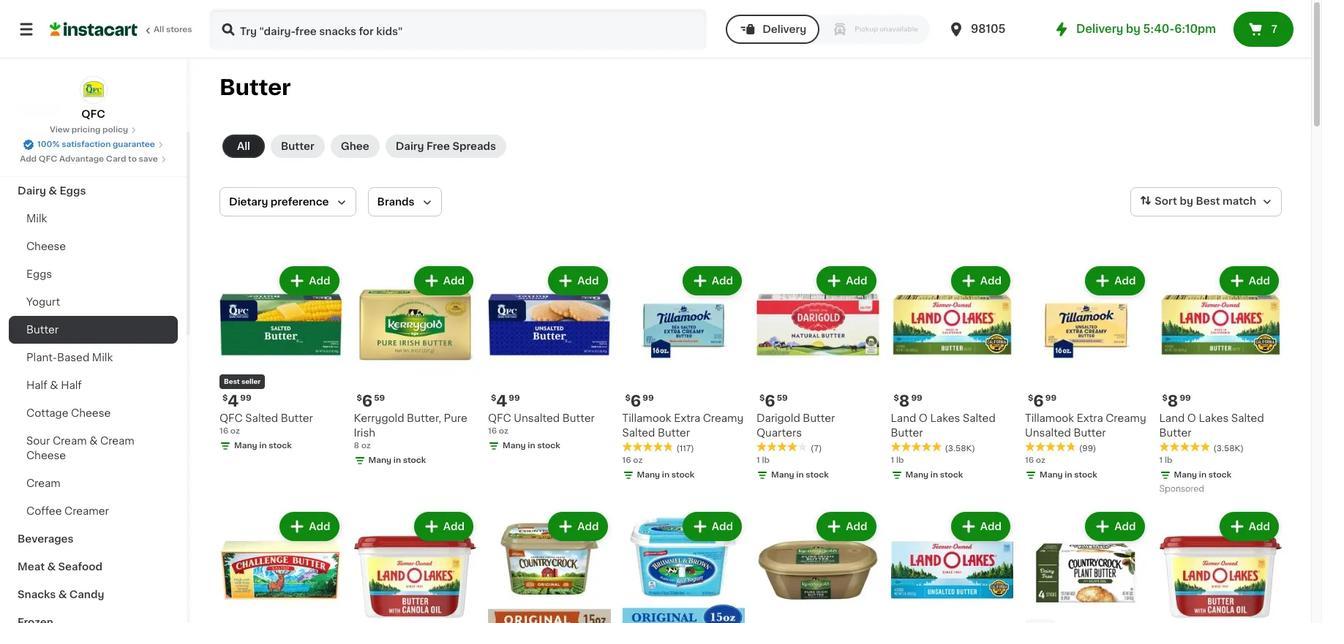 Task type: locate. For each thing, give the bounding box(es) containing it.
99
[[240, 394, 251, 402], [509, 394, 520, 402], [643, 394, 654, 402], [911, 394, 922, 402], [1045, 394, 1057, 402], [1180, 394, 1191, 402]]

0 horizontal spatial $ 6 99
[[625, 393, 654, 409]]

add button
[[281, 268, 338, 294], [415, 268, 472, 294], [550, 268, 606, 294], [684, 268, 740, 294], [818, 268, 875, 294], [953, 268, 1009, 294], [1087, 268, 1143, 294], [1221, 268, 1278, 294], [281, 513, 338, 540], [415, 513, 472, 540], [550, 513, 606, 540], [684, 513, 740, 540], [818, 513, 875, 540], [953, 513, 1009, 540], [1087, 513, 1143, 540], [1221, 513, 1278, 540]]

2 land o lakes salted butter from the left
[[1159, 413, 1264, 438]]

None search field
[[209, 9, 707, 50]]

sour cream & cream cheese link
[[9, 427, 178, 470]]

6 for kerrygold butter, pure irish
[[362, 393, 373, 409]]

& left candy
[[58, 590, 67, 600]]

recipes
[[18, 102, 61, 113]]

tillamook
[[622, 413, 671, 423], [1025, 413, 1074, 423]]

lists link
[[9, 41, 178, 70]]

beverages link
[[9, 525, 178, 553]]

16 oz
[[622, 456, 643, 464], [1025, 456, 1046, 464]]

6 99 from the left
[[1180, 394, 1191, 402]]

milk down dairy & eggs
[[26, 214, 47, 224]]

1 horizontal spatial butter link
[[271, 135, 325, 158]]

cream
[[53, 436, 87, 446], [100, 436, 134, 446], [26, 479, 61, 489]]

0 horizontal spatial eggs
[[26, 269, 52, 280]]

2 $ 4 99 from the left
[[491, 393, 520, 409]]

0 vertical spatial best
[[1196, 196, 1220, 206]]

1 tillamook from the left
[[622, 413, 671, 423]]

2 vertical spatial cheese
[[26, 451, 66, 461]]

1 horizontal spatial land o lakes salted butter
[[1159, 413, 1264, 438]]

1 horizontal spatial creamy
[[1106, 413, 1146, 423]]

2 extra from the left
[[1077, 413, 1103, 423]]

many
[[234, 442, 257, 450], [503, 442, 526, 450], [368, 456, 392, 464], [637, 471, 660, 479], [771, 471, 794, 479], [905, 471, 929, 479], [1040, 471, 1063, 479], [1174, 471, 1197, 479]]

ghee link
[[330, 135, 380, 158]]

0 horizontal spatial all
[[154, 26, 164, 34]]

qfc down best seller at the bottom
[[220, 413, 243, 423]]

tillamook inside tillamook extra creamy salted butter
[[622, 413, 671, 423]]

0 horizontal spatial 16 oz
[[622, 456, 643, 464]]

0 horizontal spatial by
[[1126, 23, 1141, 34]]

sour
[[26, 436, 50, 446]]

by right sort
[[1180, 196, 1193, 206]]

extra inside tillamook extra creamy salted butter
[[674, 413, 700, 423]]

best left "seller"
[[224, 378, 240, 385]]

1 lb
[[757, 456, 770, 464], [891, 456, 904, 464], [1159, 456, 1173, 464]]

instacart logo image
[[50, 20, 138, 38]]

$ 4 99 for unsalted
[[491, 393, 520, 409]]

Best match Sort by field
[[1131, 187, 1282, 217]]

1 horizontal spatial $ 6 99
[[1028, 393, 1057, 409]]

0 horizontal spatial dairy
[[18, 186, 46, 196]]

dairy
[[396, 141, 424, 151], [18, 186, 46, 196]]

save
[[139, 155, 158, 163]]

snacks & candy link
[[9, 581, 178, 609]]

dietary preference
[[229, 197, 329, 207]]

delivery inside button
[[763, 24, 807, 34]]

by left 5:40-
[[1126, 23, 1141, 34]]

butter inside 'qfc salted butter 16 oz'
[[281, 413, 313, 423]]

satisfaction
[[62, 140, 111, 149]]

4
[[228, 393, 239, 409], [496, 393, 507, 409]]

many in stock
[[234, 442, 292, 450], [503, 442, 560, 450], [368, 456, 426, 464], [637, 471, 695, 479], [771, 471, 829, 479], [905, 471, 963, 479], [1040, 471, 1097, 479], [1174, 471, 1232, 479]]

eggs down advantage on the top left of page
[[60, 186, 86, 196]]

0 horizontal spatial milk
[[26, 214, 47, 224]]

& right meat
[[47, 562, 56, 572]]

2 1 from the left
[[891, 456, 894, 464]]

dairy free spreads link
[[385, 135, 506, 158]]

59 up "kerrygold"
[[374, 394, 385, 402]]

1 horizontal spatial by
[[1180, 196, 1193, 206]]

1 horizontal spatial 8
[[899, 393, 910, 409]]

6 for tillamook extra creamy unsalted butter
[[1033, 393, 1044, 409]]

2 59 from the left
[[777, 394, 788, 402]]

cheese down sour
[[26, 451, 66, 461]]

milk inside plant-based milk link
[[92, 353, 113, 363]]

6 up "kerrygold"
[[362, 393, 373, 409]]

16 inside 'qfc salted butter 16 oz'
[[220, 427, 228, 435]]

59 for darigold butter quarters
[[777, 394, 788, 402]]

qfc unsalted butter 16 oz
[[488, 413, 595, 435]]

0 horizontal spatial o
[[919, 413, 928, 423]]

16 oz down tillamook extra creamy salted butter
[[622, 456, 643, 464]]

0 horizontal spatial lb
[[762, 456, 770, 464]]

3 99 from the left
[[643, 394, 654, 402]]

sort by
[[1155, 196, 1193, 206]]

0 horizontal spatial $ 4 99
[[222, 393, 251, 409]]

0 horizontal spatial 8
[[354, 442, 359, 450]]

half down plant-based milk on the bottom
[[61, 380, 82, 391]]

1 horizontal spatial 1
[[891, 456, 894, 464]]

2 half from the left
[[61, 380, 82, 391]]

all
[[154, 26, 164, 34], [237, 141, 250, 151]]

1 horizontal spatial unsalted
[[1025, 428, 1071, 438]]

16
[[220, 427, 228, 435], [488, 427, 497, 435], [622, 456, 631, 464], [1025, 456, 1034, 464]]

1 vertical spatial by
[[1180, 196, 1193, 206]]

1 vertical spatial dairy
[[18, 186, 46, 196]]

delivery by 5:40-6:10pm
[[1076, 23, 1216, 34]]

milk right the based
[[92, 353, 113, 363]]

qfc inside 'qfc salted butter 16 oz'
[[220, 413, 243, 423]]

1 vertical spatial all
[[237, 141, 250, 151]]

half & half
[[26, 380, 82, 391]]

2 $ 6 59 from the left
[[760, 393, 788, 409]]

0 vertical spatial milk
[[26, 214, 47, 224]]

4 for salted
[[228, 393, 239, 409]]

dairy down 'produce'
[[18, 186, 46, 196]]

1 $ from the left
[[222, 394, 228, 402]]

0 vertical spatial by
[[1126, 23, 1141, 34]]

4 down best seller at the bottom
[[228, 393, 239, 409]]

plant-based milk link
[[9, 344, 178, 372]]

ghee
[[341, 141, 369, 151]]

6 for tillamook extra creamy salted butter
[[631, 393, 641, 409]]

qfc for qfc unsalted butter 16 oz
[[488, 413, 511, 423]]

0 horizontal spatial land o lakes salted butter
[[891, 413, 996, 438]]

0 horizontal spatial 59
[[374, 394, 385, 402]]

dairy for dairy free spreads
[[396, 141, 424, 151]]

6 up tillamook extra creamy unsalted butter in the right bottom of the page
[[1033, 393, 1044, 409]]

0 horizontal spatial creamy
[[703, 413, 744, 423]]

qfc
[[81, 109, 105, 119], [39, 155, 57, 163], [220, 413, 243, 423], [488, 413, 511, 423]]

seller
[[241, 378, 261, 385]]

2 horizontal spatial 1 lb
[[1159, 456, 1173, 464]]

1 16 oz from the left
[[622, 456, 643, 464]]

1 $ 6 59 from the left
[[357, 393, 385, 409]]

by for delivery
[[1126, 23, 1141, 34]]

1 horizontal spatial lb
[[896, 456, 904, 464]]

creamy inside tillamook extra creamy unsalted butter
[[1106, 413, 1146, 423]]

1 1 lb from the left
[[757, 456, 770, 464]]

best
[[1196, 196, 1220, 206], [224, 378, 240, 385]]

1 horizontal spatial 16 oz
[[1025, 456, 1046, 464]]

2 creamy from the left
[[1106, 413, 1146, 423]]

guarantee
[[113, 140, 155, 149]]

dairy left free
[[396, 141, 424, 151]]

cheese
[[26, 241, 66, 252], [71, 408, 111, 419], [26, 451, 66, 461]]

2 4 from the left
[[496, 393, 507, 409]]

plant-based milk
[[26, 353, 113, 363]]

best inside field
[[1196, 196, 1220, 206]]

qfc right pure
[[488, 413, 511, 423]]

qfc up view pricing policy link at the top of page
[[81, 109, 105, 119]]

1 vertical spatial unsalted
[[1025, 428, 1071, 438]]

6 up darigold
[[765, 393, 775, 409]]

& down cottage cheese link
[[89, 436, 98, 446]]

4 up qfc unsalted butter 16 oz
[[496, 393, 507, 409]]

land o lakes salted butter
[[891, 413, 996, 438], [1159, 413, 1264, 438]]

1 vertical spatial milk
[[92, 353, 113, 363]]

unsalted
[[514, 413, 560, 423], [1025, 428, 1071, 438]]

1 half from the left
[[26, 380, 47, 391]]

1 horizontal spatial land
[[1159, 413, 1185, 423]]

1 horizontal spatial delivery
[[1076, 23, 1124, 34]]

o
[[919, 413, 928, 423], [1187, 413, 1196, 423]]

1 horizontal spatial 59
[[777, 394, 788, 402]]

qfc for qfc
[[81, 109, 105, 119]]

1 59 from the left
[[374, 394, 385, 402]]

cheese down milk link
[[26, 241, 66, 252]]

0 horizontal spatial unsalted
[[514, 413, 560, 423]]

0 horizontal spatial butter link
[[9, 316, 178, 344]]

59 up darigold
[[777, 394, 788, 402]]

tillamook inside tillamook extra creamy unsalted butter
[[1025, 413, 1074, 423]]

extra for unsalted
[[1077, 413, 1103, 423]]

1 horizontal spatial tillamook
[[1025, 413, 1074, 423]]

half down plant-
[[26, 380, 47, 391]]

3 6 from the left
[[765, 393, 775, 409]]

butter link right the all link
[[271, 135, 325, 158]]

extra up (117)
[[674, 413, 700, 423]]

1 horizontal spatial $ 8 99
[[1162, 393, 1191, 409]]

all for all
[[237, 141, 250, 151]]

0 horizontal spatial best
[[224, 378, 240, 385]]

oz inside qfc unsalted butter 16 oz
[[499, 427, 509, 435]]

6 for darigold butter quarters
[[765, 393, 775, 409]]

product group
[[220, 263, 342, 455], [354, 263, 476, 469], [488, 263, 611, 455], [622, 263, 745, 484], [757, 263, 879, 484], [891, 263, 1013, 484], [1025, 263, 1148, 484], [1159, 263, 1282, 497], [220, 509, 342, 623], [354, 509, 476, 623], [488, 509, 611, 623], [622, 509, 745, 623], [757, 509, 879, 623], [891, 509, 1013, 623], [1025, 509, 1148, 623], [1159, 509, 1282, 623]]

0 horizontal spatial tillamook
[[622, 413, 671, 423]]

based
[[57, 353, 89, 363]]

dairy inside 'link'
[[396, 141, 424, 151]]

1 horizontal spatial half
[[61, 380, 82, 391]]

1 vertical spatial best
[[224, 378, 240, 385]]

1 $ 8 99 from the left
[[894, 393, 922, 409]]

all left stores
[[154, 26, 164, 34]]

dairy & eggs
[[18, 186, 86, 196]]

extra
[[674, 413, 700, 423], [1077, 413, 1103, 423]]

1 vertical spatial butter link
[[9, 316, 178, 344]]

$ 6 59 up darigold
[[760, 393, 788, 409]]

1 horizontal spatial 1 lb
[[891, 456, 904, 464]]

to
[[128, 155, 137, 163]]

butter link
[[271, 135, 325, 158], [9, 316, 178, 344]]

1 creamy from the left
[[703, 413, 744, 423]]

1 $ 6 99 from the left
[[625, 393, 654, 409]]

dairy & eggs link
[[9, 177, 178, 205]]

$ 6 99 up tillamook extra creamy unsalted butter in the right bottom of the page
[[1028, 393, 1057, 409]]

candy
[[69, 590, 104, 600]]

dairy for dairy & eggs
[[18, 186, 46, 196]]

2 tillamook from the left
[[1025, 413, 1074, 423]]

0 horizontal spatial lakes
[[930, 413, 960, 423]]

yogurt
[[26, 297, 60, 307]]

2 horizontal spatial lb
[[1165, 456, 1173, 464]]

1 horizontal spatial $ 6 59
[[760, 393, 788, 409]]

cheese inside sour cream & cream cheese
[[26, 451, 66, 461]]

all inside the all link
[[237, 141, 250, 151]]

0 horizontal spatial $ 6 59
[[357, 393, 385, 409]]

16 oz down tillamook extra creamy unsalted butter in the right bottom of the page
[[1025, 456, 1046, 464]]

& inside sour cream & cream cheese
[[89, 436, 98, 446]]

best match
[[1196, 196, 1256, 206]]

& up cottage
[[50, 380, 58, 391]]

0 horizontal spatial (3.58k)
[[945, 445, 975, 453]]

0 horizontal spatial extra
[[674, 413, 700, 423]]

0 horizontal spatial land
[[891, 413, 916, 423]]

1 horizontal spatial extra
[[1077, 413, 1103, 423]]

butter
[[220, 77, 291, 98], [281, 141, 314, 151], [26, 325, 59, 335], [281, 413, 313, 423], [562, 413, 595, 423], [803, 413, 835, 423], [658, 428, 690, 438], [891, 428, 923, 438], [1074, 428, 1106, 438], [1159, 428, 1192, 438]]

all up dietary
[[237, 141, 250, 151]]

1 horizontal spatial o
[[1187, 413, 1196, 423]]

tillamook for unsalted
[[1025, 413, 1074, 423]]

oz
[[230, 427, 240, 435], [499, 427, 509, 435], [361, 442, 371, 450], [633, 456, 643, 464], [1036, 456, 1046, 464]]

pure
[[444, 413, 467, 423]]

dairy free spreads
[[396, 141, 496, 151]]

by inside field
[[1180, 196, 1193, 206]]

tillamook for salted
[[622, 413, 671, 423]]

creamy
[[703, 413, 744, 423], [1106, 413, 1146, 423]]

$
[[222, 394, 228, 402], [357, 394, 362, 402], [491, 394, 496, 402], [625, 394, 631, 402], [760, 394, 765, 402], [894, 394, 899, 402], [1028, 394, 1033, 402], [1162, 394, 1168, 402]]

0 horizontal spatial half
[[26, 380, 47, 391]]

59
[[374, 394, 385, 402], [777, 394, 788, 402]]

lakes
[[930, 413, 960, 423], [1199, 413, 1229, 423]]

produce link
[[9, 149, 178, 177]]

$ 4 99 up qfc unsalted butter 16 oz
[[491, 393, 520, 409]]

98105 button
[[948, 9, 1035, 50]]

2 horizontal spatial 1
[[1159, 456, 1163, 464]]

0 horizontal spatial 1 lb
[[757, 456, 770, 464]]

delivery for delivery by 5:40-6:10pm
[[1076, 23, 1124, 34]]

0 vertical spatial dairy
[[396, 141, 424, 151]]

1 horizontal spatial lakes
[[1199, 413, 1229, 423]]

1 horizontal spatial 4
[[496, 393, 507, 409]]

extra up (99)
[[1077, 413, 1103, 423]]

1 4 from the left
[[228, 393, 239, 409]]

add
[[20, 155, 37, 163], [309, 276, 330, 286], [443, 276, 465, 286], [578, 276, 599, 286], [712, 276, 733, 286], [846, 276, 867, 286], [980, 276, 1002, 286], [1115, 276, 1136, 286], [1249, 276, 1270, 286], [309, 521, 330, 532], [443, 521, 465, 532], [578, 521, 599, 532], [712, 521, 733, 532], [846, 521, 867, 532], [980, 521, 1002, 532], [1115, 521, 1136, 532], [1249, 521, 1270, 532]]

6 up tillamook extra creamy salted butter
[[631, 393, 641, 409]]

1 $ 4 99 from the left
[[222, 393, 251, 409]]

2 $ 6 99 from the left
[[1028, 393, 1057, 409]]

salted inside tillamook extra creamy salted butter
[[622, 428, 655, 438]]

$ 6 99 up tillamook extra creamy salted butter
[[625, 393, 654, 409]]

butter inside tillamook extra creamy unsalted butter
[[1074, 428, 1106, 438]]

creamy inside tillamook extra creamy salted butter
[[703, 413, 744, 423]]

$ 4 99 down best seller at the bottom
[[222, 393, 251, 409]]

land
[[891, 413, 916, 423], [1159, 413, 1185, 423]]

& down 'produce'
[[49, 186, 57, 196]]

1 horizontal spatial $ 4 99
[[491, 393, 520, 409]]

best left 'match'
[[1196, 196, 1220, 206]]

all stores link
[[50, 9, 193, 50]]

butter link up the based
[[9, 316, 178, 344]]

(3.58k)
[[945, 445, 975, 453], [1214, 445, 1244, 453]]

0 horizontal spatial 4
[[228, 393, 239, 409]]

0 vertical spatial eggs
[[60, 186, 86, 196]]

qfc link
[[79, 76, 107, 121]]

2 16 oz from the left
[[1025, 456, 1046, 464]]

by for sort
[[1180, 196, 1193, 206]]

pricing
[[72, 126, 101, 134]]

1 extra from the left
[[674, 413, 700, 423]]

1 99 from the left
[[240, 394, 251, 402]]

oz inside 'qfc salted butter 16 oz'
[[230, 427, 240, 435]]

1 6 from the left
[[362, 393, 373, 409]]

cheese down half & half link
[[71, 408, 111, 419]]

2 6 from the left
[[631, 393, 641, 409]]

eggs up yogurt
[[26, 269, 52, 280]]

5:40-
[[1143, 23, 1175, 34]]

eggs
[[60, 186, 86, 196], [26, 269, 52, 280]]

0 vertical spatial all
[[154, 26, 164, 34]]

4 6 from the left
[[1033, 393, 1044, 409]]

1 horizontal spatial milk
[[92, 353, 113, 363]]

&
[[49, 186, 57, 196], [50, 380, 58, 391], [89, 436, 98, 446], [47, 562, 56, 572], [58, 590, 67, 600]]

4 for unsalted
[[496, 393, 507, 409]]

1 horizontal spatial dairy
[[396, 141, 424, 151]]

(99)
[[1079, 445, 1096, 453]]

0 horizontal spatial 1
[[757, 456, 760, 464]]

milk
[[26, 214, 47, 224], [92, 353, 113, 363]]

1 lb from the left
[[762, 456, 770, 464]]

1 horizontal spatial all
[[237, 141, 250, 151]]

extra inside tillamook extra creamy unsalted butter
[[1077, 413, 1103, 423]]

0 vertical spatial butter link
[[271, 135, 325, 158]]

qfc salted butter 16 oz
[[220, 413, 313, 435]]

qfc inside qfc unsalted butter 16 oz
[[488, 413, 511, 423]]

dietary
[[229, 197, 268, 207]]

qfc for qfc salted butter 16 oz
[[220, 413, 243, 423]]

0 vertical spatial unsalted
[[514, 413, 560, 423]]

all inside 'all stores' link
[[154, 26, 164, 34]]

1
[[757, 456, 760, 464], [891, 456, 894, 464], [1159, 456, 1163, 464]]

yogurt link
[[9, 288, 178, 316]]

$ 6 59 up "kerrygold"
[[357, 393, 385, 409]]

1 horizontal spatial best
[[1196, 196, 1220, 206]]

1 horizontal spatial (3.58k)
[[1214, 445, 1244, 453]]

extra for salted
[[674, 413, 700, 423]]

0 horizontal spatial $ 8 99
[[894, 393, 922, 409]]

5 $ from the left
[[760, 394, 765, 402]]

0 horizontal spatial delivery
[[763, 24, 807, 34]]



Task type: vqa. For each thing, say whether or not it's contained in the screenshot.


Task type: describe. For each thing, give the bounding box(es) containing it.
1 horizontal spatial eggs
[[60, 186, 86, 196]]

oz inside "kerrygold butter, pure irish 8 oz"
[[361, 442, 371, 450]]

free
[[427, 141, 450, 151]]

& for seafood
[[47, 562, 56, 572]]

qfc down 100%
[[39, 155, 57, 163]]

cheese link
[[9, 233, 178, 260]]

delivery for delivery
[[763, 24, 807, 34]]

beverages
[[18, 534, 74, 544]]

view
[[50, 126, 70, 134]]

delivery by 5:40-6:10pm link
[[1053, 20, 1216, 38]]

view pricing policy link
[[50, 124, 137, 136]]

16 inside qfc unsalted butter 16 oz
[[488, 427, 497, 435]]

$ 6 99 for tillamook extra creamy salted butter
[[625, 393, 654, 409]]

unsalted inside tillamook extra creamy unsalted butter
[[1025, 428, 1071, 438]]

brands button
[[368, 187, 442, 217]]

$ 6 59 for kerrygold butter, pure irish
[[357, 393, 385, 409]]

all for all stores
[[154, 26, 164, 34]]

qfc logo image
[[79, 76, 107, 104]]

produce
[[18, 158, 62, 168]]

milk inside milk link
[[26, 214, 47, 224]]

all link
[[222, 135, 265, 158]]

7 button
[[1234, 12, 1294, 47]]

3 $ from the left
[[491, 394, 496, 402]]

cream down cottage cheese link
[[100, 436, 134, 446]]

delivery button
[[726, 15, 820, 44]]

milk link
[[9, 205, 178, 233]]

advantage
[[59, 155, 104, 163]]

sponsored badge image
[[1159, 485, 1204, 494]]

butter inside qfc unsalted butter 16 oz
[[562, 413, 595, 423]]

4 99 from the left
[[911, 394, 922, 402]]

1 land from the left
[[891, 413, 916, 423]]

5 99 from the left
[[1045, 394, 1057, 402]]

(7)
[[811, 445, 822, 453]]

brands
[[377, 197, 415, 207]]

coffee creamer link
[[9, 498, 178, 525]]

add qfc advantage card to save
[[20, 155, 158, 163]]

stores
[[166, 26, 192, 34]]

cottage cheese link
[[9, 400, 178, 427]]

2 1 lb from the left
[[891, 456, 904, 464]]

16 oz for tillamook extra creamy salted butter
[[622, 456, 643, 464]]

snacks & candy
[[18, 590, 104, 600]]

cottage cheese
[[26, 408, 111, 419]]

0 vertical spatial cheese
[[26, 241, 66, 252]]

best for best seller
[[224, 378, 240, 385]]

irish
[[354, 428, 375, 438]]

best seller
[[224, 378, 261, 385]]

59 for kerrygold butter, pure irish
[[374, 394, 385, 402]]

8 inside "kerrygold butter, pure irish 8 oz"
[[354, 442, 359, 450]]

7 $ from the left
[[1028, 394, 1033, 402]]

2 $ from the left
[[357, 394, 362, 402]]

(117)
[[676, 445, 694, 453]]

kerrygold butter, pure irish 8 oz
[[354, 413, 467, 450]]

100% satisfaction guarantee button
[[23, 136, 164, 151]]

cottage
[[26, 408, 68, 419]]

1 o from the left
[[919, 413, 928, 423]]

meat
[[18, 562, 45, 572]]

card
[[106, 155, 126, 163]]

creamy for tillamook extra creamy salted butter
[[703, 413, 744, 423]]

salted inside 'qfc salted butter 16 oz'
[[245, 413, 278, 423]]

creamy for tillamook extra creamy unsalted butter
[[1106, 413, 1146, 423]]

cream down cottage cheese
[[53, 436, 87, 446]]

add qfc advantage card to save link
[[20, 154, 167, 165]]

half & half link
[[9, 372, 178, 400]]

service type group
[[726, 15, 930, 44]]

seafood
[[58, 562, 102, 572]]

& for candy
[[58, 590, 67, 600]]

thanksgiving link
[[9, 121, 178, 149]]

2 99 from the left
[[509, 394, 520, 402]]

lists
[[41, 50, 66, 61]]

3 lb from the left
[[1165, 456, 1173, 464]]

& for half
[[50, 380, 58, 391]]

butter,
[[407, 413, 441, 423]]

$ 4 99 for salted
[[222, 393, 251, 409]]

100%
[[37, 140, 60, 149]]

creamer
[[64, 506, 109, 517]]

policy
[[102, 126, 128, 134]]

3 1 lb from the left
[[1159, 456, 1173, 464]]

cream link
[[9, 470, 178, 498]]

1 (3.58k) from the left
[[945, 445, 975, 453]]

tillamook extra creamy salted butter
[[622, 413, 744, 438]]

4 $ from the left
[[625, 394, 631, 402]]

1 vertical spatial eggs
[[26, 269, 52, 280]]

1 land o lakes salted butter from the left
[[891, 413, 996, 438]]

snacks
[[18, 590, 56, 600]]

100% satisfaction guarantee
[[37, 140, 155, 149]]

1 lakes from the left
[[930, 413, 960, 423]]

$ 6 59 for darigold butter quarters
[[760, 393, 788, 409]]

16 oz for tillamook extra creamy unsalted butter
[[1025, 456, 1046, 464]]

darigold butter quarters
[[757, 413, 835, 438]]

2 (3.58k) from the left
[[1214, 445, 1244, 453]]

& for eggs
[[49, 186, 57, 196]]

all stores
[[154, 26, 192, 34]]

sort
[[1155, 196, 1177, 206]]

1 vertical spatial cheese
[[71, 408, 111, 419]]

match
[[1223, 196, 1256, 206]]

kerrygold
[[354, 413, 404, 423]]

thanksgiving
[[18, 130, 88, 140]]

spreads
[[452, 141, 496, 151]]

2 o from the left
[[1187, 413, 1196, 423]]

2 $ 8 99 from the left
[[1162, 393, 1191, 409]]

$ 6 99 for tillamook extra creamy unsalted butter
[[1028, 393, 1057, 409]]

2 lakes from the left
[[1199, 413, 1229, 423]]

tillamook extra creamy unsalted butter
[[1025, 413, 1146, 438]]

butter inside tillamook extra creamy salted butter
[[658, 428, 690, 438]]

quarters
[[757, 428, 802, 438]]

butter inside darigold butter quarters
[[803, 413, 835, 423]]

best for best match
[[1196, 196, 1220, 206]]

3 1 from the left
[[1159, 456, 1163, 464]]

6 $ from the left
[[894, 394, 899, 402]]

unsalted inside qfc unsalted butter 16 oz
[[514, 413, 560, 423]]

1 1 from the left
[[757, 456, 760, 464]]

98105
[[971, 23, 1006, 34]]

2 horizontal spatial 8
[[1168, 393, 1178, 409]]

coffee
[[26, 506, 62, 517]]

plant-
[[26, 353, 57, 363]]

recipes link
[[9, 94, 178, 121]]

darigold
[[757, 413, 800, 423]]

2 lb from the left
[[896, 456, 904, 464]]

coffee creamer
[[26, 506, 109, 517]]

preference
[[271, 197, 329, 207]]

meat & seafood
[[18, 562, 102, 572]]

7
[[1272, 24, 1278, 34]]

view pricing policy
[[50, 126, 128, 134]]

Search field
[[211, 10, 705, 48]]

6:10pm
[[1175, 23, 1216, 34]]

cream up coffee
[[26, 479, 61, 489]]

2 land from the left
[[1159, 413, 1185, 423]]

meat & seafood link
[[9, 553, 178, 581]]

8 $ from the left
[[1162, 394, 1168, 402]]

eggs link
[[9, 260, 178, 288]]



